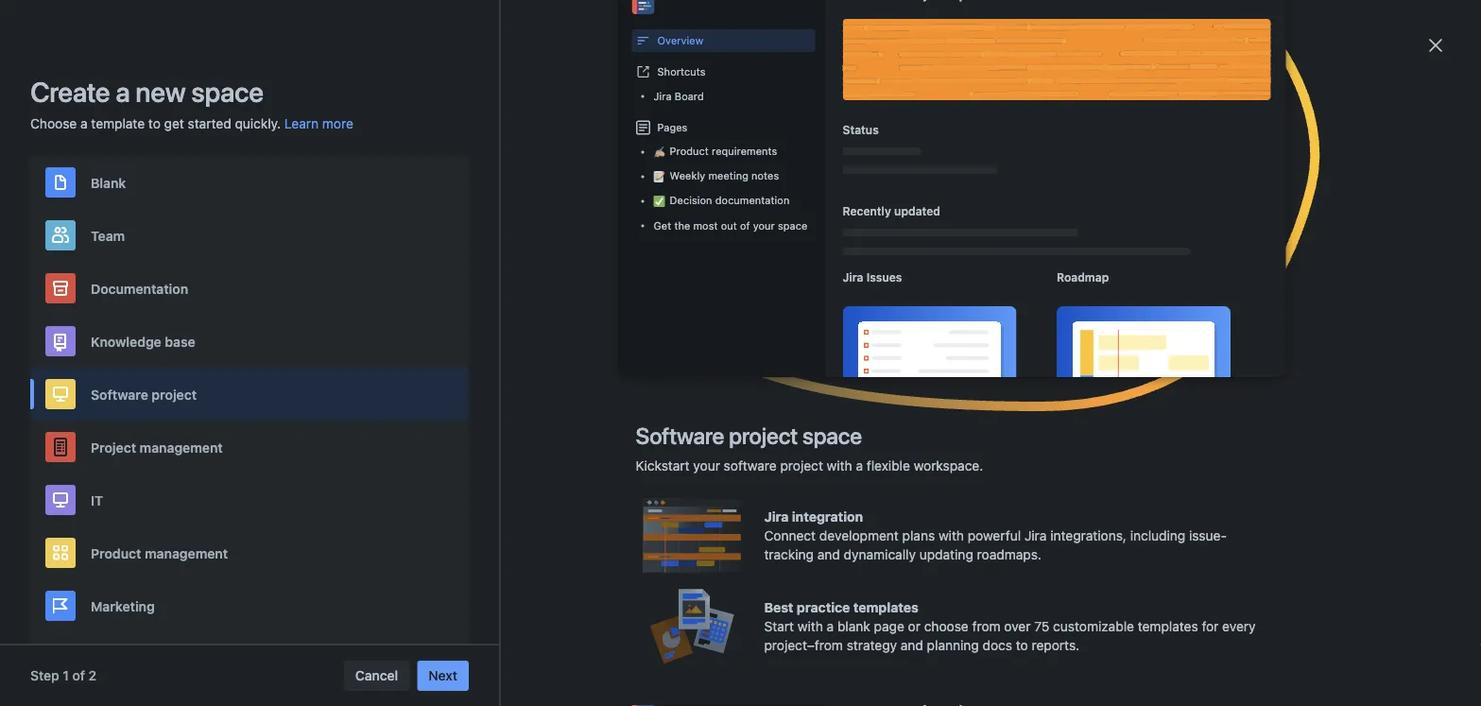 Task type: locate. For each thing, give the bounding box(es) containing it.
1 horizontal spatial product
[[670, 145, 709, 157]]

software project button
[[30, 368, 469, 421]]

edited up you edited october 19, 2023
[[1088, 261, 1122, 274]]

jira up connect
[[764, 509, 789, 525]]

learn more link
[[284, 114, 353, 133]]

0 vertical spatial drafts
[[317, 117, 363, 130]]

0 horizontal spatial your
[[693, 458, 720, 474]]

product requirements
[[670, 145, 777, 157]]

banner
[[0, 30, 1481, 83]]

:white_check_mark: image
[[654, 196, 665, 207]]

2 horizontal spatial of
[[837, 7, 850, 23]]

2 vertical spatial with
[[798, 619, 823, 634]]

2023 for october 19, 2023
[[1191, 300, 1219, 313]]

integration
[[792, 509, 863, 525]]

0 horizontal spatial to
[[148, 116, 161, 131]]

banner containing apps
[[0, 30, 1481, 83]]

recent link
[[60, 147, 287, 181]]

of right out at the left
[[740, 220, 750, 232]]

jira up the roadmaps.
[[1025, 528, 1047, 543]]

drafts down starred
[[102, 224, 139, 240]]

3 you from the top
[[1065, 300, 1085, 313]]

0 vertical spatial software
[[91, 386, 148, 402]]

october left 19,
[[1125, 300, 1169, 313]]

1 vertical spatial product
[[91, 545, 141, 561]]

edited up roadmap
[[1088, 222, 1122, 235]]

of right trial
[[837, 7, 850, 23]]

:writing_hand::skin tone 4: image
[[654, 147, 665, 158]]

space inside create a new space choose a template to get started quickly. learn more
[[191, 76, 263, 108]]

0 vertical spatial project
[[152, 386, 197, 402]]

page right set
[[516, 7, 547, 23]]

1 vertical spatial management
[[145, 545, 228, 561]]

jira left board
[[654, 90, 672, 103]]

1 horizontal spatial with
[[827, 458, 852, 474]]

a inside software project space kickstart your software project with a flexible workspace.
[[856, 458, 863, 474]]

to left the get at the top left
[[148, 116, 161, 131]]

management down spacemarketing link on the bottom of the page
[[140, 439, 223, 455]]

0 vertical spatial with
[[827, 458, 852, 474]]

with up project–from
[[798, 619, 823, 634]]

going
[[363, 220, 405, 238]]

2 vertical spatial of
[[72, 668, 85, 683]]

templates up or
[[853, 600, 919, 615]]

confluence
[[853, 7, 925, 23]]

0 vertical spatial to
[[148, 116, 161, 131]]

jira board
[[654, 90, 704, 103]]

and right set
[[551, 7, 574, 23]]

project inside "software project" button
[[152, 386, 197, 402]]

recently updated
[[843, 204, 940, 217]]

software project space kickstart your software project with a flexible workspace.
[[636, 422, 983, 474]]

1 you edited from the top
[[1065, 222, 1125, 235]]

1 horizontal spatial and
[[817, 547, 840, 562]]

0 horizontal spatial drafts
[[102, 224, 139, 240]]

1 vertical spatial and
[[817, 547, 840, 562]]

with up updating
[[939, 528, 964, 543]]

2 october from the top
[[1125, 338, 1169, 352]]

a right 'choose'
[[80, 116, 88, 131]]

and inside best practice templates start with a blank page or choose from over 75 customizable templates for every project–from strategy and planning docs to reports.
[[901, 638, 923, 653]]

product for product management
[[91, 545, 141, 561]]

permissions.
[[618, 7, 698, 23]]

create a new space dialog
[[0, 0, 1481, 706]]

jira for jira issues
[[843, 270, 863, 284]]

with left flexible
[[827, 458, 852, 474]]

most
[[693, 220, 718, 232]]

0 vertical spatial overview
[[657, 34, 703, 46]]

started
[[188, 116, 231, 131]]

2 vertical spatial and
[[901, 638, 923, 653]]

a left flexible
[[856, 458, 863, 474]]

a up template
[[116, 76, 130, 108]]

of right 1
[[72, 668, 85, 683]]

team
[[91, 228, 125, 243]]

knowledge base
[[91, 333, 195, 349]]

software inside button
[[91, 386, 148, 402]]

0 horizontal spatial and
[[551, 7, 574, 23]]

templates
[[853, 600, 919, 615], [1138, 619, 1198, 634]]

recent
[[102, 156, 144, 172]]

project
[[152, 386, 197, 402], [729, 422, 798, 449], [780, 458, 823, 474]]

2 horizontal spatial and
[[901, 638, 923, 653]]

close image
[[1424, 34, 1447, 57]]

your left software
[[693, 458, 720, 474]]

bob builder link
[[816, 222, 878, 236], [816, 261, 878, 274], [816, 300, 878, 313], [816, 339, 878, 352], [60, 344, 287, 378]]

october left the 18, on the top
[[1125, 338, 1169, 352]]

2023 right the 18, on the top
[[1191, 338, 1219, 352]]

set page and space permissions. try it in a 14-day trial of confluence standard.
[[492, 7, 989, 23]]

your down 'documentation'
[[753, 220, 775, 232]]

project right software
[[780, 458, 823, 474]]

1 vertical spatial software
[[636, 422, 724, 449]]

project management
[[91, 439, 223, 455]]

october for october 19, 2023
[[1125, 300, 1169, 313]]

1 vertical spatial project
[[729, 422, 798, 449]]

drafts right quickly.
[[317, 117, 363, 130]]

with
[[827, 458, 852, 474], [939, 528, 964, 543], [798, 619, 823, 634]]

1 vertical spatial page
[[874, 619, 904, 634]]

1 horizontal spatial overview
[[657, 34, 703, 46]]

2 edited from the top
[[1088, 261, 1122, 274]]

0 horizontal spatial page
[[516, 7, 547, 23]]

1 october from the top
[[1125, 300, 1169, 313]]

to inside create a new space choose a template to get started quickly. learn more
[[148, 116, 161, 131]]

requirements
[[712, 145, 777, 157]]

0 vertical spatial and
[[551, 7, 574, 23]]

edited down you edited october 19, 2023
[[1088, 338, 1122, 352]]

1 2023 from the top
[[1191, 300, 1219, 313]]

0 vertical spatial october
[[1125, 300, 1169, 313]]

with inside jira integration connect development plans with powerful jira integrations, including issue- tracking and dynamically updating roadmaps.
[[939, 528, 964, 543]]

product
[[670, 145, 709, 157], [91, 545, 141, 561]]

next button
[[417, 661, 469, 691]]

page
[[516, 7, 547, 23], [874, 619, 904, 634]]

1 horizontal spatial software
[[636, 422, 724, 449]]

page inside best practice templates start with a blank page or choose from over 75 customizable templates for every project–from strategy and planning docs to reports.
[[874, 619, 904, 634]]

standard.
[[928, 7, 989, 23]]

overview up people
[[657, 34, 703, 46]]

you edited up roadmap
[[1065, 222, 1125, 235]]

1 vertical spatial 2023
[[1191, 338, 1219, 352]]

jira
[[654, 90, 672, 103], [843, 270, 863, 284], [764, 509, 789, 525], [1025, 528, 1047, 543]]

choose
[[924, 619, 969, 634]]

management for project management
[[140, 439, 223, 455]]

template
[[91, 116, 145, 131]]

0 horizontal spatial with
[[798, 619, 823, 634]]

you edited up you edited october 19, 2023
[[1065, 261, 1125, 274]]

management for product management
[[145, 545, 228, 561]]

project down base
[[152, 386, 197, 402]]

Filter by title field
[[342, 150, 500, 177]]

edited down roadmap
[[1088, 300, 1122, 313]]

0 horizontal spatial overview
[[102, 122, 159, 138]]

jira integration connect development plans with powerful jira integrations, including issue- tracking and dynamically updating roadmaps.
[[764, 509, 1227, 562]]

to
[[148, 116, 161, 131], [1016, 638, 1028, 653]]

1 horizontal spatial to
[[1016, 638, 1028, 653]]

software up project
[[91, 386, 148, 402]]

powerful
[[968, 528, 1021, 543]]

2 horizontal spatial with
[[939, 528, 964, 543]]

it
[[91, 492, 103, 508]]

software up 'kickstart'
[[636, 422, 724, 449]]

product up weekly at the top
[[670, 145, 709, 157]]

space
[[578, 7, 615, 23], [191, 76, 263, 108], [778, 220, 807, 232], [802, 422, 862, 449]]

and down development
[[817, 547, 840, 562]]

space up started
[[191, 76, 263, 108]]

overview
[[657, 34, 703, 46], [102, 122, 159, 138]]

step 1 of 2
[[30, 668, 97, 683]]

1 vertical spatial your
[[693, 458, 720, 474]]

2 2023 from the top
[[1191, 338, 1219, 352]]

0 vertical spatial 2023
[[1191, 300, 1219, 313]]

with inside best practice templates start with a blank page or choose from over 75 customizable templates for every project–from strategy and planning docs to reports.
[[798, 619, 823, 634]]

0 vertical spatial product
[[670, 145, 709, 157]]

:white_check_mark: image
[[654, 196, 665, 207]]

1 vertical spatial templates
[[1138, 619, 1198, 634]]

project up software
[[729, 422, 798, 449]]

software
[[91, 386, 148, 402], [636, 422, 724, 449]]

jira issues
[[843, 270, 902, 284]]

2 vertical spatial project
[[780, 458, 823, 474]]

and
[[551, 7, 574, 23], [817, 547, 840, 562], [901, 638, 923, 653]]

0 vertical spatial management
[[140, 439, 223, 455]]

1 vertical spatial overview
[[102, 122, 159, 138]]

1 vertical spatial october
[[1125, 338, 1169, 352]]

group containing overview
[[60, 113, 287, 284]]

0 vertical spatial you edited
[[1065, 222, 1125, 235]]

1 vertical spatial of
[[740, 220, 750, 232]]

4 edited from the top
[[1088, 338, 1122, 352]]

a down the practice
[[827, 619, 834, 634]]

for
[[1202, 619, 1219, 634]]

marketing
[[91, 598, 155, 614]]

1 vertical spatial you edited
[[1065, 261, 1125, 274]]

:pencil: image
[[654, 171, 665, 183]]

14-
[[762, 7, 783, 23]]

to down over
[[1016, 638, 1028, 653]]

1 vertical spatial to
[[1016, 638, 1028, 653]]

product inside button
[[91, 545, 141, 561]]

0 horizontal spatial templates
[[853, 600, 919, 615]]

2
[[89, 668, 97, 683]]

it
[[725, 7, 733, 23]]

0 horizontal spatial product
[[91, 545, 141, 561]]

1 vertical spatial with
[[939, 528, 964, 543]]

0 vertical spatial your
[[753, 220, 775, 232]]

management down it button
[[145, 545, 228, 561]]

documentation button
[[30, 262, 469, 315]]

jira left issues
[[843, 270, 863, 284]]

2 you edited from the top
[[1065, 261, 1125, 274]]

decision
[[670, 194, 712, 207]]

planning
[[927, 638, 979, 653]]

space up integration
[[802, 422, 862, 449]]

development
[[819, 528, 899, 543]]

18,
[[1172, 338, 1188, 352]]

knowledge
[[91, 333, 161, 349]]

0 horizontal spatial software
[[91, 386, 148, 402]]

get the most out of your space
[[654, 220, 807, 232]]

docs
[[983, 638, 1012, 653]]

and down or
[[901, 638, 923, 653]]

overview up recent
[[102, 122, 159, 138]]

you edited
[[1065, 222, 1125, 235], [1065, 261, 1125, 274]]

2023 right 19,
[[1191, 300, 1219, 313]]

templates left for
[[1138, 619, 1198, 634]]

a right on at the left of the page
[[430, 220, 438, 238]]

builder
[[840, 222, 878, 236], [840, 261, 878, 274], [840, 300, 878, 313], [840, 339, 878, 352], [129, 353, 172, 369]]

weekly
[[670, 170, 705, 182]]

drafts link
[[60, 215, 287, 250]]

19,
[[1172, 300, 1187, 313]]

create
[[30, 76, 110, 108]]

software for software project space kickstart your software project with a flexible workspace.
[[636, 422, 724, 449]]

1 horizontal spatial page
[[874, 619, 904, 634]]

draft
[[485, 224, 521, 236], [474, 262, 510, 275], [436, 301, 472, 313], [441, 340, 477, 352]]

page left or
[[874, 619, 904, 634]]

drafts
[[317, 117, 363, 130], [102, 224, 139, 240]]

software inside software project space kickstart your software project with a flexible workspace.
[[636, 422, 724, 449]]

0 vertical spatial page
[[516, 7, 547, 23]]

management
[[140, 439, 223, 455], [145, 545, 228, 561]]

group
[[60, 113, 287, 284]]

overview inside the create a new space dialog
[[657, 34, 703, 46]]

board
[[675, 90, 704, 103]]

product up "marketing"
[[91, 545, 141, 561]]



Task type: vqa. For each thing, say whether or not it's contained in the screenshot.
heading 1 Dropdown Button
no



Task type: describe. For each thing, give the bounding box(es) containing it.
and inside jira integration connect development plans with powerful jira integrations, including issue- tracking and dynamically updating roadmaps.
[[817, 547, 840, 562]]

apps button
[[461, 41, 518, 71]]

documentation
[[715, 194, 790, 207]]

1 horizontal spatial your
[[753, 220, 775, 232]]

best
[[764, 600, 793, 615]]

you edited for draft
[[1065, 261, 1125, 274]]

starred link
[[60, 181, 287, 215]]

try it in a 14-day trial of confluence standard. link
[[702, 7, 989, 23]]

space down 'documentation'
[[778, 220, 807, 232]]

best practice templates start with a blank page or choose from over 75 customizable templates for every project–from strategy and planning docs to reports.
[[764, 600, 1256, 653]]

1 you from the top
[[1065, 222, 1085, 235]]

issues
[[866, 270, 902, 284]]

spacemarketing
[[102, 387, 201, 403]]

including
[[1130, 528, 1186, 543]]

trial
[[809, 7, 833, 23]]

search image
[[1129, 49, 1145, 64]]

knowledge base button
[[30, 315, 469, 368]]

day
[[783, 7, 806, 23]]

you edited october 18, 2023
[[1065, 338, 1219, 352]]

marketing button
[[30, 579, 469, 632]]

with inside software project space kickstart your software project with a flexible workspace.
[[827, 458, 852, 474]]

people
[[663, 48, 706, 64]]

software
[[724, 458, 777, 474]]

a right in
[[751, 7, 759, 23]]

1
[[63, 668, 69, 683]]

step
[[30, 668, 59, 683]]

invite people button
[[614, 41, 717, 71]]

cancel
[[355, 668, 398, 683]]

1 edited from the top
[[1088, 222, 1122, 235]]

to inside best practice templates start with a blank page or choose from over 75 customizable templates for every project–from strategy and planning docs to reports.
[[1016, 638, 1028, 653]]

spacemarketing link
[[60, 378, 287, 412]]

you edited for going on a trip!
[[1065, 222, 1125, 235]]

you edited october 19, 2023
[[1065, 300, 1219, 313]]

invite people
[[626, 48, 706, 64]]

team button
[[30, 209, 469, 262]]

1 horizontal spatial templates
[[1138, 619, 1198, 634]]

a inside best practice templates start with a blank page or choose from over 75 customizable templates for every project–from strategy and planning docs to reports.
[[827, 619, 834, 634]]

jira for jira integration connect development plans with powerful jira integrations, including issue- tracking and dynamically updating roadmaps.
[[764, 509, 789, 525]]

reports.
[[1032, 638, 1080, 653]]

starred
[[102, 190, 147, 206]]

Search field
[[1122, 41, 1311, 71]]

your inside software project space kickstart your software project with a flexible workspace.
[[693, 458, 720, 474]]

jira for jira board
[[654, 90, 672, 103]]

meeting
[[708, 170, 748, 182]]

get
[[654, 220, 671, 232]]

space left the permissions.
[[578, 7, 615, 23]]

invite
[[626, 48, 660, 64]]

2023 for october 18, 2023
[[1191, 338, 1219, 352]]

integrations,
[[1050, 528, 1127, 543]]

blank
[[91, 175, 126, 190]]

0 vertical spatial templates
[[853, 600, 919, 615]]

1 vertical spatial drafts
[[102, 224, 139, 240]]

out
[[721, 220, 737, 232]]

status
[[843, 123, 879, 136]]

apps
[[466, 48, 499, 64]]

new
[[136, 76, 186, 108]]

project management button
[[30, 421, 469, 474]]

get
[[164, 116, 184, 131]]

0 horizontal spatial of
[[72, 668, 85, 683]]

space inside software project space kickstart your software project with a flexible workspace.
[[802, 422, 862, 449]]

2 you from the top
[[1065, 261, 1085, 274]]

dynamically
[[844, 547, 916, 562]]

going on a trip!
[[363, 220, 474, 238]]

notes
[[751, 170, 779, 182]]

in
[[737, 7, 748, 23]]

project–from
[[764, 638, 843, 653]]

on
[[409, 220, 426, 238]]

trip!
[[442, 220, 474, 238]]

over
[[1004, 619, 1031, 634]]

3 edited from the top
[[1088, 300, 1122, 313]]

overview link
[[60, 113, 287, 147]]

october for october 18, 2023
[[1125, 338, 1169, 352]]

start
[[764, 619, 794, 634]]

software project
[[91, 386, 197, 402]]

customizable
[[1053, 619, 1134, 634]]

unstar this space image
[[260, 353, 276, 369]]

project for software project
[[152, 386, 197, 402]]

project
[[91, 439, 136, 455]]

shortcuts
[[657, 65, 706, 78]]

project for software project space kickstart your software project with a flexible workspace.
[[729, 422, 798, 449]]

tracking
[[764, 547, 814, 562]]

1 horizontal spatial of
[[740, 220, 750, 232]]

connect
[[764, 528, 816, 543]]

weekly meeting notes
[[670, 170, 779, 182]]

roadmaps.
[[977, 547, 1042, 562]]

product for product requirements
[[670, 145, 709, 157]]

1 horizontal spatial drafts
[[317, 117, 363, 130]]

practice
[[797, 600, 850, 615]]

updating
[[919, 547, 973, 562]]

every
[[1222, 619, 1256, 634]]

it button
[[30, 474, 469, 526]]

updated
[[894, 204, 940, 217]]

cancel button
[[344, 661, 409, 691]]

:pencil: image
[[654, 171, 665, 183]]

product management
[[91, 545, 228, 561]]

or
[[908, 619, 921, 634]]

set
[[492, 7, 513, 23]]

quickly.
[[235, 116, 281, 131]]

try
[[702, 7, 722, 23]]

software for software project
[[91, 386, 148, 402]]

next
[[428, 668, 457, 683]]

4 you from the top
[[1065, 338, 1085, 352]]

the
[[674, 220, 690, 232]]

75
[[1034, 619, 1050, 634]]

choose
[[30, 116, 77, 131]]

blank button
[[30, 156, 469, 209]]

0 vertical spatial of
[[837, 7, 850, 23]]

workspace.
[[914, 458, 983, 474]]

roadmap
[[1057, 270, 1109, 284]]

:writing_hand::skin tone 4: image
[[654, 147, 665, 158]]



